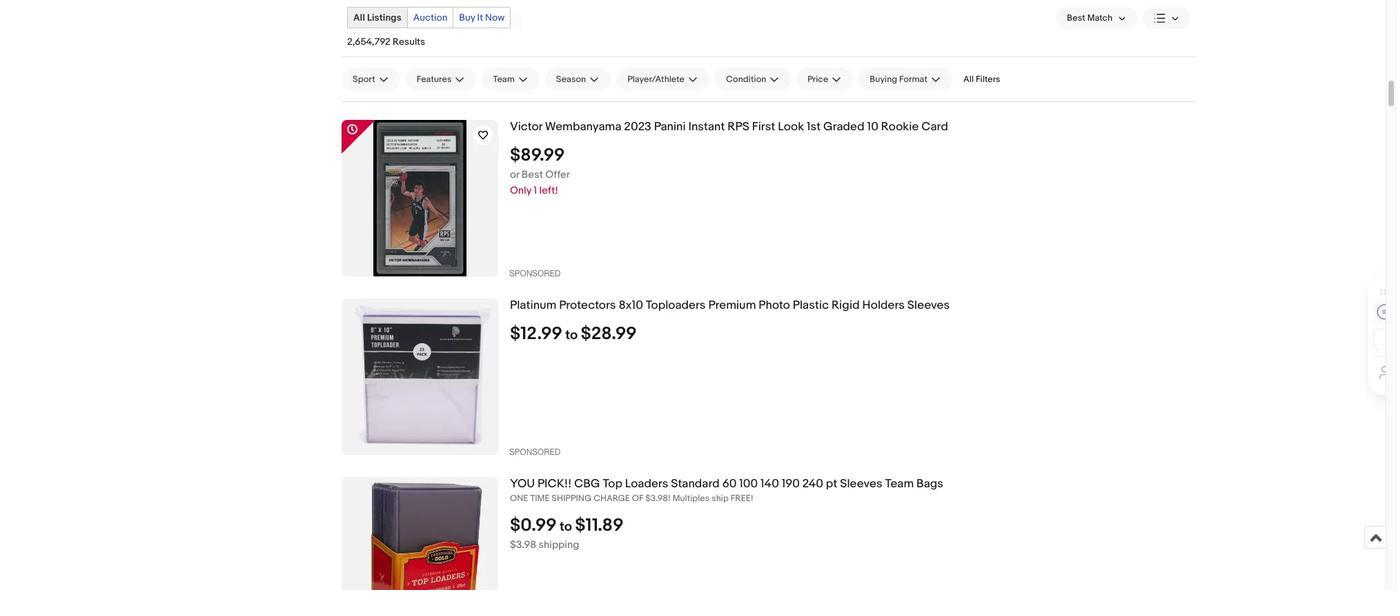 Task type: vqa. For each thing, say whether or not it's contained in the screenshot.
left BEST
yes



Task type: describe. For each thing, give the bounding box(es) containing it.
toploaders
[[646, 299, 706, 313]]

first
[[752, 120, 775, 134]]

graded
[[824, 120, 865, 134]]

wembanyama
[[545, 120, 622, 134]]

platinum protectors 8x10 toploaders premium photo plastic rigid holders sleeves
[[510, 299, 950, 313]]

buy it now
[[459, 12, 505, 24]]

panini
[[654, 120, 686, 134]]

buying format
[[870, 74, 928, 85]]

buy it now link
[[454, 8, 510, 28]]

$3.98!
[[646, 494, 671, 505]]

protectors
[[559, 299, 616, 313]]

rookie
[[881, 120, 919, 134]]

season button
[[545, 69, 611, 91]]

season
[[556, 74, 586, 85]]

100
[[739, 478, 758, 492]]

pick!!
[[538, 478, 572, 492]]

sport
[[353, 74, 375, 85]]

time
[[530, 494, 550, 505]]

view: list view image
[[1154, 11, 1180, 26]]

all listings link
[[348, 8, 407, 28]]

2,654,792 results
[[347, 36, 425, 48]]

photo
[[759, 299, 790, 313]]

all for all listings
[[353, 12, 365, 24]]

to for $0.99
[[560, 520, 572, 536]]

price button
[[797, 69, 853, 91]]

condition
[[726, 74, 766, 85]]

team inside dropdown button
[[493, 74, 515, 85]]

victor
[[510, 120, 542, 134]]

look
[[778, 120, 804, 134]]

buying
[[870, 74, 897, 85]]

features
[[417, 74, 452, 85]]

best inside $89.99 or best offer only 1 left!
[[522, 169, 543, 182]]

card
[[922, 120, 948, 134]]

you pick!! cbg top loaders standard 60 100 140 190 240 pt sleeves team bags one time shipping charge of $3.98! multiples ship free!
[[510, 478, 944, 505]]

rps
[[728, 120, 750, 134]]

of
[[632, 494, 644, 505]]

pt
[[826, 478, 838, 492]]

$89.99
[[510, 145, 565, 167]]

1
[[534, 184, 537, 198]]

listings
[[367, 12, 402, 24]]

auction
[[413, 12, 448, 24]]

loaders
[[625, 478, 668, 492]]

now
[[485, 12, 505, 24]]

only
[[510, 184, 532, 198]]

victor wembanyama 2023 panini instant rps first look 1st graded 10 rookie card link
[[510, 120, 1196, 135]]

holders
[[863, 299, 905, 313]]

player/athlete button
[[617, 69, 710, 91]]

auction link
[[408, 8, 453, 28]]

140
[[761, 478, 779, 492]]

best match
[[1067, 13, 1113, 24]]

$11.89
[[575, 516, 624, 537]]

platinum
[[510, 299, 557, 313]]

you pick!! cbg top loaders standard 60 100 140 190 240 pt sleeves team bags link
[[510, 478, 1196, 492]]

2,654,792
[[347, 36, 391, 48]]

victor wembanyama 2023 panini instant rps first look 1st graded 10 rookie card image
[[374, 120, 467, 277]]

sponsored for best
[[509, 270, 561, 279]]

190
[[782, 478, 800, 492]]

shipping
[[539, 539, 579, 552]]

match
[[1088, 13, 1113, 24]]

condition button
[[715, 69, 791, 91]]

best match button
[[1056, 7, 1138, 29]]

team inside you pick!! cbg top loaders standard 60 100 140 190 240 pt sleeves team bags one time shipping charge of $3.98! multiples ship free!
[[885, 478, 914, 492]]

premium
[[709, 299, 756, 313]]

left!
[[539, 184, 558, 198]]

$0.99 to $11.89 $3.98 shipping
[[510, 516, 624, 552]]

10
[[867, 120, 879, 134]]

offer
[[546, 169, 570, 182]]

8x10
[[619, 299, 643, 313]]

bags
[[917, 478, 944, 492]]

all filters button
[[958, 69, 1006, 91]]

instant
[[689, 120, 725, 134]]



Task type: locate. For each thing, give the bounding box(es) containing it.
sleeves inside you pick!! cbg top loaders standard 60 100 140 190 240 pt sleeves team bags one time shipping charge of $3.98! multiples ship free!
[[840, 478, 883, 492]]

0 vertical spatial sleeves
[[908, 299, 950, 313]]

sleeves right holders
[[908, 299, 950, 313]]

$0.99
[[510, 516, 557, 537]]

1 horizontal spatial team
[[885, 478, 914, 492]]

ship
[[712, 494, 729, 505]]

plastic
[[793, 299, 829, 313]]

0 vertical spatial sponsored
[[509, 270, 561, 279]]

to inside $0.99 to $11.89 $3.98 shipping
[[560, 520, 572, 536]]

free!
[[731, 494, 754, 505]]

standard
[[671, 478, 720, 492]]

1st
[[807, 120, 821, 134]]

60
[[722, 478, 737, 492]]

sleeves up one time shipping charge of $3.98! multiples ship free! text field
[[840, 478, 883, 492]]

best left 'match'
[[1067, 13, 1086, 24]]

$3.98
[[510, 539, 536, 552]]

1 horizontal spatial best
[[1067, 13, 1086, 24]]

sponsored for $28.99
[[509, 448, 561, 458]]

0 horizontal spatial best
[[522, 169, 543, 182]]

format
[[899, 74, 928, 85]]

1 horizontal spatial sleeves
[[908, 299, 950, 313]]

all left filters
[[964, 74, 974, 85]]

0 vertical spatial team
[[493, 74, 515, 85]]

all inside button
[[964, 74, 974, 85]]

team left bags
[[885, 478, 914, 492]]

all
[[353, 12, 365, 24], [964, 74, 974, 85]]

buy
[[459, 12, 475, 24]]

team up the victor
[[493, 74, 515, 85]]

1 vertical spatial sponsored
[[509, 448, 561, 458]]

sleeves
[[908, 299, 950, 313], [840, 478, 883, 492]]

platinum protectors 8x10 toploaders premium photo plastic rigid holders sleeves image
[[342, 299, 498, 456]]

0 vertical spatial best
[[1067, 13, 1086, 24]]

to for $12.99
[[566, 328, 578, 344]]

0 horizontal spatial all
[[353, 12, 365, 24]]

1 vertical spatial to
[[560, 520, 572, 536]]

top
[[603, 478, 623, 492]]

1 horizontal spatial all
[[964, 74, 974, 85]]

team button
[[482, 69, 540, 91]]

$89.99 or best offer only 1 left!
[[510, 145, 570, 198]]

all listings
[[353, 12, 402, 24]]

to up shipping
[[560, 520, 572, 536]]

all filters
[[964, 74, 1001, 85]]

cbg
[[574, 478, 600, 492]]

to
[[566, 328, 578, 344], [560, 520, 572, 536]]

platinum protectors 8x10 toploaders premium photo plastic rigid holders sleeves link
[[510, 299, 1196, 314]]

it
[[477, 12, 483, 24]]

you
[[510, 478, 535, 492]]

multiples
[[673, 494, 710, 505]]

best
[[1067, 13, 1086, 24], [522, 169, 543, 182]]

charge
[[594, 494, 630, 505]]

2023
[[624, 120, 652, 134]]

2 sponsored from the top
[[509, 448, 561, 458]]

to inside the $12.99 to $28.99
[[566, 328, 578, 344]]

$12.99
[[510, 324, 563, 345]]

victor wembanyama 2023 panini instant rps first look 1st graded 10 rookie card
[[510, 120, 948, 134]]

sponsored up platinum
[[509, 270, 561, 279]]

all for all filters
[[964, 74, 974, 85]]

filters
[[976, 74, 1001, 85]]

to down protectors
[[566, 328, 578, 344]]

$28.99
[[581, 324, 637, 345]]

0 horizontal spatial team
[[493, 74, 515, 85]]

all left listings
[[353, 12, 365, 24]]

0 vertical spatial to
[[566, 328, 578, 344]]

you pick!! cbg top loaders standard 60 100 140 190 240 pt sleeves team bags image
[[342, 478, 498, 591]]

or
[[510, 169, 519, 182]]

sponsored
[[509, 270, 561, 279], [509, 448, 561, 458]]

0 vertical spatial all
[[353, 12, 365, 24]]

results
[[393, 36, 425, 48]]

240
[[803, 478, 824, 492]]

team
[[493, 74, 515, 85], [885, 478, 914, 492]]

price
[[808, 74, 829, 85]]

one
[[510, 494, 528, 505]]

1 vertical spatial all
[[964, 74, 974, 85]]

rigid
[[832, 299, 860, 313]]

sport button
[[342, 69, 400, 91]]

player/athlete
[[628, 74, 685, 85]]

best up "1"
[[522, 169, 543, 182]]

1 vertical spatial team
[[885, 478, 914, 492]]

0 horizontal spatial sleeves
[[840, 478, 883, 492]]

1 vertical spatial best
[[522, 169, 543, 182]]

1 vertical spatial sleeves
[[840, 478, 883, 492]]

best inside dropdown button
[[1067, 13, 1086, 24]]

ONE TIME SHIPPING CHARGE OF $3.98! Multiples ship FREE! text field
[[510, 494, 1196, 505]]

sponsored up you
[[509, 448, 561, 458]]

$12.99 to $28.99
[[510, 324, 637, 345]]

features button
[[406, 69, 477, 91]]

shipping
[[552, 494, 592, 505]]

buying format button
[[859, 69, 953, 91]]

1 sponsored from the top
[[509, 270, 561, 279]]



